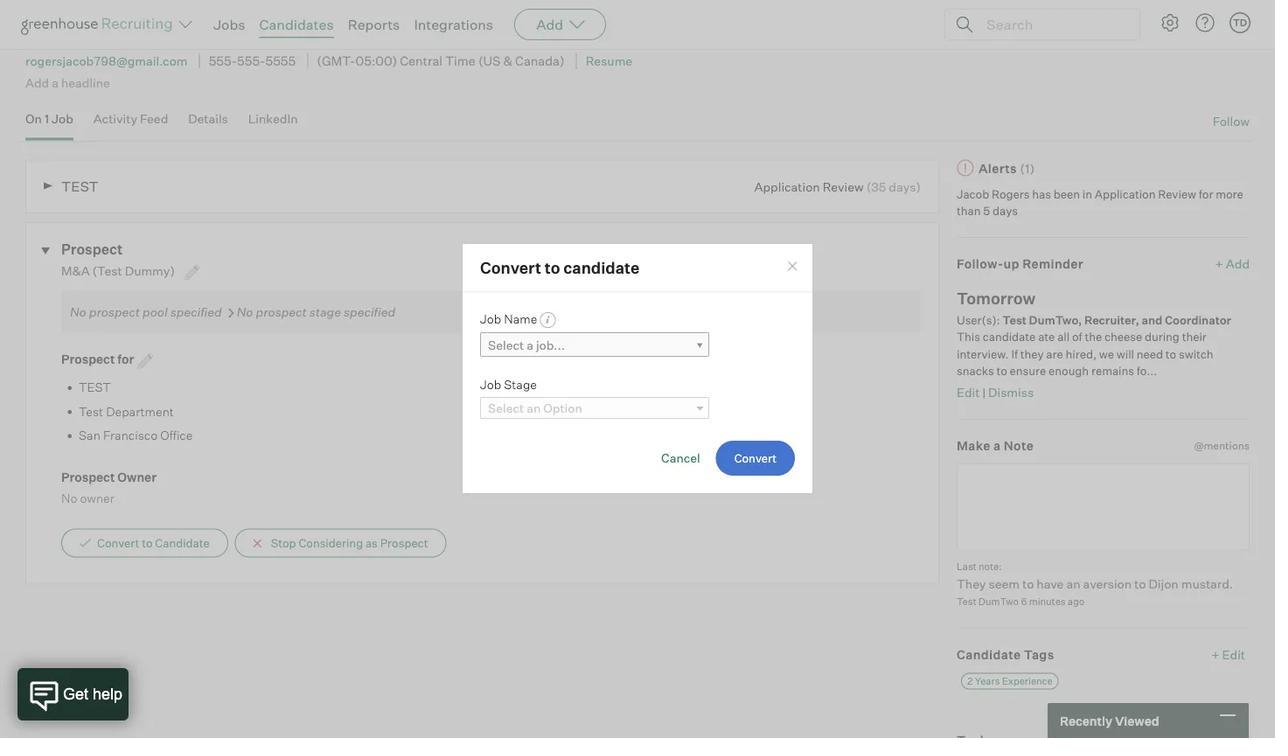 Task type: vqa. For each thing, say whether or not it's contained in the screenshot.
Screen in TEST (19) Interview to schedule for Preliminary Screen
no



Task type: locate. For each thing, give the bounding box(es) containing it.
seem
[[989, 577, 1020, 592]]

rogers inside jacob rogers has been in application review for more than 5 days
[[992, 187, 1030, 201]]

recently
[[1061, 713, 1113, 729]]

test down on 1 job link
[[61, 178, 99, 196]]

jobs
[[214, 16, 245, 33]]

1 horizontal spatial a
[[527, 338, 534, 354]]

test for test test department san francisco office
[[79, 380, 111, 395]]

feed
[[140, 112, 168, 127]]

prospect left stage
[[256, 305, 307, 320]]

no prospect stage specified
[[237, 305, 396, 320]]

td button
[[1230, 12, 1251, 33]]

prospect up test test department san francisco office
[[61, 352, 115, 367]]

tags
[[1025, 648, 1055, 663]]

1 horizontal spatial application
[[1095, 187, 1156, 201]]

2 specified from the left
[[344, 305, 396, 320]]

to left dijon
[[1135, 577, 1147, 592]]

a inside dialog
[[527, 338, 534, 354]]

1 horizontal spatial candidate
[[957, 648, 1022, 663]]

edit left |
[[957, 386, 980, 401]]

td
[[1234, 17, 1248, 28]]

1 vertical spatial for
[[118, 352, 134, 367]]

a left note on the right
[[994, 439, 1002, 454]]

1 horizontal spatial jacob
[[957, 187, 990, 201]]

0 horizontal spatial an
[[527, 401, 541, 417]]

1 horizontal spatial an
[[1067, 577, 1081, 592]]

note
[[1004, 439, 1035, 454]]

1 vertical spatial convert
[[97, 537, 139, 551]]

in
[[1083, 187, 1093, 201]]

2 vertical spatial a
[[994, 439, 1002, 454]]

an up ago
[[1067, 577, 1081, 592]]

will
[[1117, 348, 1135, 362]]

no
[[70, 305, 86, 320], [237, 305, 253, 320], [61, 491, 77, 506]]

jacob inside the jacob rogers ux/ui designer at anyway, inc.
[[25, 1, 83, 25]]

tomorrow
[[957, 289, 1036, 309]]

a left job...
[[527, 338, 534, 354]]

0 vertical spatial for
[[1200, 187, 1214, 201]]

None text field
[[957, 464, 1251, 551]]

555- down jobs
[[237, 53, 266, 69]]

2 select from the top
[[488, 401, 524, 417]]

2 vertical spatial add
[[1227, 257, 1251, 272]]

0 vertical spatial candidate
[[564, 258, 640, 278]]

to inside button
[[142, 537, 153, 551]]

dismiss
[[989, 386, 1035, 401]]

mustard.
[[1182, 577, 1234, 592]]

0 horizontal spatial for
[[118, 352, 134, 367]]

1 vertical spatial add
[[25, 75, 49, 90]]

ago
[[1068, 596, 1085, 608]]

(us
[[479, 53, 501, 69]]

job right 1
[[52, 112, 73, 127]]

edit
[[957, 386, 980, 401], [1223, 648, 1246, 663]]

to down owner
[[142, 537, 153, 551]]

+ up coordinator
[[1216, 257, 1224, 272]]

test down tomorrow
[[1003, 313, 1027, 327]]

an down stage
[[527, 401, 541, 417]]

for down 'no prospect pool specified'
[[118, 352, 134, 367]]

1 horizontal spatial convert
[[480, 258, 542, 278]]

stop
[[271, 537, 296, 551]]

designer
[[66, 32, 121, 48]]

specified right stage
[[344, 305, 396, 320]]

0 vertical spatial rogers
[[87, 1, 153, 25]]

review left more
[[1159, 187, 1197, 201]]

rogers for jacob rogers ux/ui designer at anyway, inc.
[[87, 1, 153, 25]]

headline
[[61, 75, 110, 90]]

1 vertical spatial +
[[1212, 648, 1220, 663]]

+ down mustard.
[[1212, 648, 1220, 663]]

0 vertical spatial job
[[52, 112, 73, 127]]

dismiss link
[[989, 386, 1035, 401]]

1 vertical spatial rogers
[[992, 187, 1030, 201]]

candidate up select a job... link
[[564, 258, 640, 278]]

edit down mustard.
[[1223, 648, 1246, 663]]

1 horizontal spatial prospect
[[256, 305, 307, 320]]

of
[[1073, 330, 1083, 344]]

interview.
[[957, 348, 1010, 362]]

1 horizontal spatial for
[[1200, 187, 1214, 201]]

test inside test test department san francisco office
[[79, 380, 111, 395]]

review inside jacob rogers has been in application review for more than 5 days
[[1159, 187, 1197, 201]]

specified right pool
[[170, 305, 222, 320]]

2 vertical spatial job
[[480, 377, 502, 393]]

select
[[488, 338, 524, 354], [488, 401, 524, 417]]

test down they
[[957, 596, 977, 608]]

candidate inside dialog
[[564, 258, 640, 278]]

prospect left pool
[[89, 305, 140, 320]]

0 horizontal spatial candidate
[[564, 258, 640, 278]]

convert up job name
[[480, 258, 542, 278]]

0 vertical spatial test
[[1003, 313, 1027, 327]]

2 vertical spatial test
[[957, 596, 977, 608]]

1 vertical spatial an
[[1067, 577, 1081, 592]]

a left headline
[[52, 75, 59, 90]]

reminder
[[1023, 257, 1084, 272]]

0 vertical spatial a
[[52, 75, 59, 90]]

0 vertical spatial an
[[527, 401, 541, 417]]

test down prospect for
[[79, 380, 111, 395]]

to down during
[[1166, 348, 1177, 362]]

rogers inside the jacob rogers ux/ui designer at anyway, inc.
[[87, 1, 153, 25]]

0 vertical spatial +
[[1216, 257, 1224, 272]]

no down m&a
[[70, 305, 86, 320]]

0 horizontal spatial a
[[52, 75, 59, 90]]

None submit
[[716, 442, 795, 477]]

0 horizontal spatial jacob
[[25, 1, 83, 25]]

follow-up reminder
[[957, 257, 1084, 272]]

no left owner
[[61, 491, 77, 506]]

0 vertical spatial candidate
[[155, 537, 210, 551]]

1 vertical spatial test
[[79, 380, 111, 395]]

jacob up ux/ui
[[25, 1, 83, 25]]

ux/ui
[[25, 32, 64, 48]]

2 horizontal spatial a
[[994, 439, 1002, 454]]

application right in
[[1095, 187, 1156, 201]]

has
[[1033, 187, 1052, 201]]

0 horizontal spatial edit
[[957, 386, 980, 401]]

+ inside "link"
[[1212, 648, 1220, 663]]

candidate up years
[[957, 648, 1022, 663]]

job
[[52, 112, 73, 127], [480, 312, 502, 327], [480, 377, 502, 393]]

add a headline
[[25, 75, 110, 90]]

1 horizontal spatial candidate
[[983, 330, 1036, 344]]

candidates
[[259, 16, 334, 33]]

select for select an option
[[488, 401, 524, 417]]

stage
[[504, 377, 537, 393]]

|
[[983, 386, 986, 400]]

1 vertical spatial jacob
[[957, 187, 990, 201]]

select a job...
[[488, 338, 565, 354]]

prospect for stage
[[256, 305, 307, 320]]

1 vertical spatial select
[[488, 401, 524, 417]]

test test department san francisco office
[[79, 380, 193, 443]]

convert inside convert to candidate button
[[97, 537, 139, 551]]

candidate
[[564, 258, 640, 278], [983, 330, 1036, 344]]

been
[[1054, 187, 1081, 201]]

select down job name
[[488, 338, 524, 354]]

convert to candidate
[[480, 258, 640, 278]]

during
[[1146, 330, 1180, 344]]

specified for no prospect pool specified
[[170, 305, 222, 320]]

1 horizontal spatial add
[[537, 16, 564, 33]]

on 1 job link
[[25, 112, 73, 137]]

prospect inside prospect owner no owner
[[61, 470, 115, 485]]

0 vertical spatial add
[[537, 16, 564, 33]]

prospect
[[61, 241, 123, 258], [61, 352, 115, 367], [61, 470, 115, 485], [380, 537, 428, 551]]

job for job name
[[480, 312, 502, 327]]

resume
[[586, 54, 633, 69]]

job for job stage
[[480, 377, 502, 393]]

the
[[1085, 330, 1103, 344]]

stop considering as prospect
[[271, 537, 428, 551]]

1 horizontal spatial specified
[[344, 305, 396, 320]]

1 vertical spatial job
[[480, 312, 502, 327]]

rogers
[[87, 1, 153, 25], [992, 187, 1030, 201]]

specified
[[170, 305, 222, 320], [344, 305, 396, 320]]

a for select
[[527, 338, 534, 354]]

candidate
[[155, 537, 210, 551], [957, 648, 1022, 663]]

rogers up days at top
[[992, 187, 1030, 201]]

add up the canada)
[[537, 16, 564, 33]]

0 horizontal spatial specified
[[170, 305, 222, 320]]

as
[[366, 537, 378, 551]]

+
[[1216, 257, 1224, 272], [1212, 648, 1220, 663]]

aversion
[[1084, 577, 1132, 592]]

details link
[[188, 112, 228, 137]]

edit inside tomorrow user(s): test dumtwo, recruiter, and coordinator this candidate ate all of the cheese during their interview. if they are hired, we will need to switch snacks to ensure enough remains fo... edit | dismiss
[[957, 386, 980, 401]]

alerts
[[979, 161, 1018, 176]]

select down job stage
[[488, 401, 524, 417]]

1 horizontal spatial rogers
[[992, 187, 1030, 201]]

linkedin link
[[248, 112, 298, 137]]

1 vertical spatial candidate
[[983, 330, 1036, 344]]

last
[[957, 561, 977, 573]]

prospect up owner
[[61, 470, 115, 485]]

prospect up (test
[[61, 241, 123, 258]]

1 horizontal spatial test
[[957, 596, 977, 608]]

dumtwo,
[[1030, 313, 1083, 327]]

1 horizontal spatial edit
[[1223, 648, 1246, 663]]

jacob up than
[[957, 187, 990, 201]]

add inside popup button
[[537, 16, 564, 33]]

recently viewed
[[1061, 713, 1160, 729]]

linkedin
[[248, 112, 298, 127]]

coordinator
[[1166, 313, 1232, 327]]

test up san
[[79, 404, 103, 419]]

add button
[[515, 9, 607, 40]]

for left more
[[1200, 187, 1214, 201]]

1 prospect from the left
[[89, 305, 140, 320]]

td button
[[1227, 9, 1255, 37]]

edit inside "link"
[[1223, 648, 1246, 663]]

0 vertical spatial edit
[[957, 386, 980, 401]]

555- down the inc.
[[209, 53, 237, 69]]

candidate down owner
[[155, 537, 210, 551]]

specified for no prospect stage specified
[[344, 305, 396, 320]]

0 vertical spatial convert
[[480, 258, 542, 278]]

add up coordinator
[[1227, 257, 1251, 272]]

no left stage
[[237, 305, 253, 320]]

5
[[984, 204, 991, 218]]

to up 6
[[1023, 577, 1035, 592]]

0 horizontal spatial prospect
[[89, 305, 140, 320]]

1 vertical spatial test
[[79, 404, 103, 419]]

0 horizontal spatial test
[[79, 404, 103, 419]]

add up on
[[25, 75, 49, 90]]

0 horizontal spatial rogers
[[87, 1, 153, 25]]

job left the 'name'
[[480, 312, 502, 327]]

0 horizontal spatial convert
[[97, 537, 139, 551]]

convert inside convert to candidate dialog
[[480, 258, 542, 278]]

considering
[[299, 537, 363, 551]]

san
[[79, 428, 100, 443]]

candidate up if
[[983, 330, 1036, 344]]

to up job...
[[545, 258, 561, 278]]

6
[[1022, 596, 1028, 608]]

add for add a headline
[[25, 75, 49, 90]]

prospect right as
[[380, 537, 428, 551]]

1 specified from the left
[[170, 305, 222, 320]]

1 select from the top
[[488, 338, 524, 354]]

0 vertical spatial jacob
[[25, 1, 83, 25]]

rogers up at
[[87, 1, 153, 25]]

jacob inside jacob rogers has been in application review for more than 5 days
[[957, 187, 990, 201]]

review left (35
[[823, 179, 864, 195]]

0 vertical spatial select
[[488, 338, 524, 354]]

jacob for jacob rogers has been in application review for more than 5 days
[[957, 187, 990, 201]]

(gmt-05:00) central time (us & canada)
[[317, 53, 565, 69]]

application up the close image
[[755, 179, 821, 195]]

job...
[[536, 338, 565, 354]]

make
[[957, 439, 991, 454]]

1 vertical spatial a
[[527, 338, 534, 354]]

convert down owner
[[97, 537, 139, 551]]

hired,
[[1066, 348, 1097, 362]]

1 vertical spatial candidate
[[957, 648, 1022, 663]]

2 horizontal spatial test
[[1003, 313, 1027, 327]]

jacob for jacob rogers ux/ui designer at anyway, inc.
[[25, 1, 83, 25]]

0 vertical spatial test
[[61, 178, 99, 196]]

on
[[25, 112, 42, 127]]

job left stage
[[480, 377, 502, 393]]

2 prospect from the left
[[256, 305, 307, 320]]

0 horizontal spatial add
[[25, 75, 49, 90]]

prospect for prospect
[[61, 241, 123, 258]]

greenhouse recruiting image
[[21, 14, 179, 35]]

select a job... link
[[480, 333, 710, 358]]

1 horizontal spatial review
[[1159, 187, 1197, 201]]

dijon
[[1149, 577, 1179, 592]]

they
[[1021, 348, 1044, 362]]

0 horizontal spatial candidate
[[155, 537, 210, 551]]

a for add
[[52, 75, 59, 90]]

name
[[504, 312, 538, 327]]

their
[[1183, 330, 1208, 344]]

test for test
[[61, 178, 99, 196]]

1 vertical spatial edit
[[1223, 648, 1246, 663]]

prospect for prospect owner no owner
[[61, 470, 115, 485]]

test inside last note: they seem to have an aversion to dijon mustard. test dumtwo               6 minutes               ago
[[957, 596, 977, 608]]



Task type: describe. For each thing, give the bounding box(es) containing it.
make a note
[[957, 439, 1035, 454]]

+ add link
[[1216, 256, 1251, 273]]

cheese
[[1105, 330, 1143, 344]]

prospect for prospect for
[[61, 352, 115, 367]]

prospect for pool
[[89, 305, 140, 320]]

remains
[[1092, 365, 1135, 379]]

rogers for jacob rogers has been in application review for more than 5 days
[[992, 187, 1030, 201]]

(1)
[[1021, 161, 1036, 176]]

have
[[1037, 577, 1064, 592]]

note:
[[979, 561, 1003, 573]]

convert for convert to candidate
[[480, 258, 542, 278]]

select an option
[[488, 401, 583, 417]]

follow link
[[1213, 113, 1251, 130]]

cancel link
[[662, 451, 701, 466]]

2 years experience link
[[962, 674, 1059, 691]]

they
[[957, 577, 987, 592]]

stage
[[310, 305, 341, 320]]

viewed
[[1116, 713, 1160, 729]]

snacks
[[957, 365, 995, 379]]

ensure
[[1010, 365, 1047, 379]]

+ add
[[1216, 257, 1251, 272]]

this
[[957, 330, 981, 344]]

an inside last note: they seem to have an aversion to dijon mustard. test dumtwo               6 minutes               ago
[[1067, 577, 1081, 592]]

rogersjacob798@gmail.com link
[[25, 54, 188, 69]]

0 horizontal spatial application
[[755, 179, 821, 195]]

activity
[[93, 112, 137, 127]]

convert to candidate button
[[61, 529, 228, 558]]

for inside jacob rogers has been in application review for more than 5 days
[[1200, 187, 1214, 201]]

2 555- from the left
[[237, 53, 266, 69]]

+ edit link
[[1208, 643, 1251, 667]]

office
[[160, 428, 193, 443]]

jacob rogers has been in application review for more than 5 days
[[957, 187, 1244, 218]]

m&a
[[61, 264, 90, 279]]

dummy)
[[125, 264, 175, 279]]

application inside jacob rogers has been in application review for more than 5 days
[[1095, 187, 1156, 201]]

rogersjacob798@gmail.com
[[25, 54, 188, 69]]

are
[[1047, 348, 1064, 362]]

0 horizontal spatial review
[[823, 179, 864, 195]]

m&a (test dummy)
[[61, 264, 178, 279]]

no inside prospect owner no owner
[[61, 491, 77, 506]]

candidate inside button
[[155, 537, 210, 551]]

close image
[[786, 260, 800, 274]]

switch
[[1180, 348, 1214, 362]]

test inside test test department san francisco office
[[79, 404, 103, 419]]

(test
[[92, 264, 122, 279]]

@mentions
[[1195, 440, 1251, 453]]

experience
[[1003, 676, 1053, 688]]

1 555- from the left
[[209, 53, 237, 69]]

5555
[[266, 53, 296, 69]]

configure image
[[1160, 12, 1181, 33]]

555-555-5555
[[209, 53, 296, 69]]

owner
[[80, 491, 115, 506]]

an inside dialog
[[527, 401, 541, 417]]

activity feed
[[93, 112, 168, 127]]

francisco
[[103, 428, 158, 443]]

1
[[45, 112, 49, 127]]

enough
[[1049, 365, 1090, 379]]

test inside tomorrow user(s): test dumtwo, recruiter, and coordinator this candidate ate all of the cheese during their interview. if they are hired, we will need to switch snacks to ensure enough remains fo... edit | dismiss
[[1003, 313, 1027, 327]]

prospect owner no owner
[[61, 470, 157, 506]]

owner
[[118, 470, 157, 485]]

activity feed link
[[93, 112, 168, 137]]

time
[[446, 53, 476, 69]]

department
[[106, 404, 174, 419]]

recruiter,
[[1085, 313, 1140, 327]]

no prospect pool specified
[[70, 305, 222, 320]]

minutes
[[1030, 596, 1066, 608]]

2 years experience
[[968, 676, 1053, 688]]

+ for + add
[[1216, 257, 1224, 272]]

convert to candidate
[[97, 537, 210, 551]]

convert to candidate dialog
[[462, 244, 814, 495]]

prospect inside stop considering as prospect button
[[380, 537, 428, 551]]

stop considering as prospect button
[[235, 529, 447, 558]]

job name
[[480, 312, 538, 327]]

years
[[975, 676, 1001, 688]]

central
[[400, 53, 443, 69]]

Search text field
[[983, 12, 1125, 37]]

inc.
[[191, 32, 212, 48]]

anyway,
[[138, 32, 188, 48]]

05:00)
[[356, 53, 397, 69]]

select for select a job...
[[488, 338, 524, 354]]

+ for + edit
[[1212, 648, 1220, 663]]

dumtwo
[[979, 596, 1020, 608]]

at
[[124, 32, 136, 48]]

alerts (1)
[[979, 161, 1036, 176]]

prospect for
[[61, 352, 137, 367]]

2 horizontal spatial add
[[1227, 257, 1251, 272]]

follow
[[1213, 114, 1251, 130]]

(35
[[867, 179, 887, 195]]

no for no prospect stage specified
[[237, 305, 253, 320]]

a for make
[[994, 439, 1002, 454]]

candidate inside tomorrow user(s): test dumtwo, recruiter, and coordinator this candidate ate all of the cheese during their interview. if they are hired, we will need to switch snacks to ensure enough remains fo... edit | dismiss
[[983, 330, 1036, 344]]

convert for convert to candidate
[[97, 537, 139, 551]]

need
[[1137, 348, 1164, 362]]

job inside on 1 job link
[[52, 112, 73, 127]]

to inside dialog
[[545, 258, 561, 278]]

more
[[1217, 187, 1244, 201]]

integrations
[[414, 16, 494, 33]]

and
[[1142, 313, 1163, 327]]

if
[[1012, 348, 1019, 362]]

on 1 job
[[25, 112, 73, 127]]

option
[[544, 401, 583, 417]]

add for add
[[537, 16, 564, 33]]

no for no prospect pool specified
[[70, 305, 86, 320]]

jobs link
[[214, 16, 245, 33]]

none submit inside convert to candidate dialog
[[716, 442, 795, 477]]

select an option link
[[480, 398, 710, 420]]

to up the dismiss link
[[997, 365, 1008, 379]]



